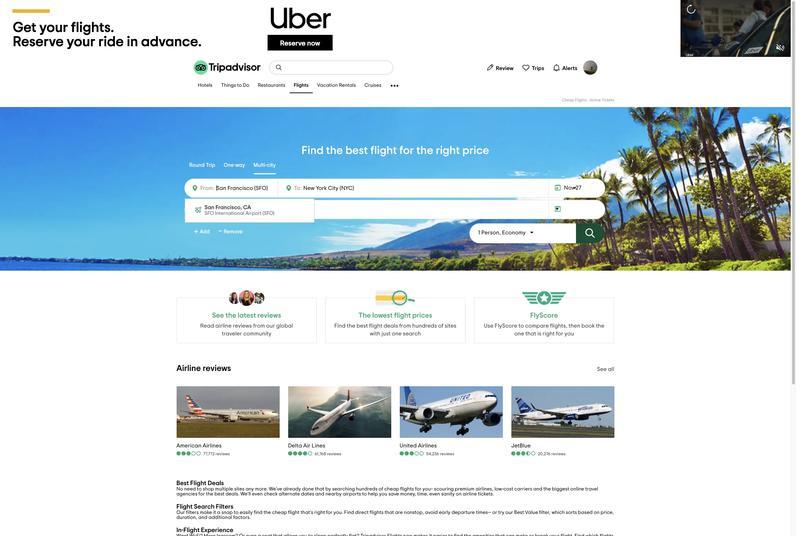 Task type: locate. For each thing, give the bounding box(es) containing it.
54,236 reviews
[[427, 452, 455, 456]]

2 vertical spatial find
[[344, 510, 354, 515]]

low-
[[495, 487, 504, 492]]

1 vertical spatial hundreds
[[356, 487, 378, 492]]

flight prices
[[394, 312, 433, 319]]

delta air lines
[[288, 443, 326, 448]]

and down search
[[198, 515, 208, 520]]

to right snap
[[234, 510, 239, 515]]

2 vertical spatial right
[[315, 510, 325, 515]]

best inside find the best flight deals from hundreds of sites with just one search
[[357, 323, 368, 329]]

0 vertical spatial see
[[212, 312, 224, 319]]

1 horizontal spatial sites
[[445, 323, 457, 329]]

that left is
[[526, 331, 537, 336]]

is
[[538, 331, 542, 336]]

0 vertical spatial flight
[[190, 480, 207, 487]]

1 horizontal spatial -
[[588, 98, 589, 102]]

restaurants link
[[254, 78, 290, 93]]

1 vertical spatial see
[[597, 366, 607, 372]]

best flight deals no need to shop multiple sites any more. we've already done that by searching hundreds of cheap flights for you– scouring premium airlines, low-cost carriers and the biggest online travel agencies for the best deals. we'll even check alternate dates and nearby airports to help you save money, time, even sanity on airline tickets.
[[177, 480, 599, 497]]

0 horizontal spatial 3 of 5 bubbles image
[[177, 451, 201, 456]]

61,768 reviews link
[[288, 451, 342, 457]]

0 vertical spatial hundreds
[[413, 323, 437, 329]]

biggest
[[552, 487, 570, 492]]

0 vertical spatial best
[[177, 480, 189, 487]]

cheap flights - airline tickets
[[562, 98, 615, 102]]

0 vertical spatial cheap
[[385, 487, 399, 492]]

duration,
[[177, 515, 197, 520]]

27
[[576, 185, 582, 191]]

economy
[[502, 230, 526, 235]]

from
[[253, 323, 265, 329], [400, 323, 411, 329]]

then
[[569, 323, 581, 329]]

None search field
[[270, 61, 393, 74]]

sites inside find the best flight deals from hundreds of sites with just one search
[[445, 323, 457, 329]]

flight down duration,
[[184, 527, 200, 533]]

1 horizontal spatial our
[[506, 510, 514, 515]]

best up agencies
[[177, 480, 189, 487]]

0 horizontal spatial right
[[315, 510, 325, 515]]

1 horizontal spatial airline
[[463, 492, 477, 497]]

the inside use flyscore to compare flights, then book the one that is right for you
[[596, 323, 605, 329]]

scouring
[[434, 487, 454, 492]]

- left remove
[[219, 226, 222, 237]]

our left the global
[[266, 323, 275, 329]]

2 vertical spatial best
[[215, 492, 225, 497]]

to left help
[[362, 492, 367, 497]]

0 horizontal spatial airline
[[216, 323, 232, 329]]

flights right the direct
[[370, 510, 384, 515]]

price,
[[601, 510, 614, 515]]

air
[[303, 443, 311, 448]]

right right that's at the left of page
[[315, 510, 325, 515]]

0 horizontal spatial and
[[198, 515, 208, 520]]

0 vertical spatial on
[[456, 492, 462, 497]]

3 of 5 bubbles image for united
[[400, 451, 425, 456]]

add
[[200, 229, 210, 234]]

best left value
[[515, 510, 524, 515]]

0 horizontal spatial flights
[[370, 510, 384, 515]]

airline inside read airline reviews from our global traveler community
[[216, 323, 232, 329]]

sites inside best flight deals no need to shop multiple sites any more. we've already done that by searching hundreds of cheap flights for you– scouring premium airlines, low-cost carriers and the biggest online travel agencies for the best deals. we'll even check alternate dates and nearby airports to help you save money, time, even sanity on airline tickets.
[[234, 487, 245, 492]]

3 of 5 bubbles image inside 77,772 reviews link
[[177, 451, 201, 456]]

2 vertical spatial flight
[[288, 510, 300, 515]]

value
[[526, 510, 538, 515]]

jetblue link
[[512, 442, 566, 449]]

our
[[266, 323, 275, 329], [506, 510, 514, 515]]

flights right cheap
[[575, 98, 587, 102]]

1 horizontal spatial of
[[439, 323, 444, 329]]

check
[[264, 492, 278, 497]]

cheap left money,
[[385, 487, 399, 492]]

1 from from the left
[[253, 323, 265, 329]]

you
[[379, 492, 388, 497]]

to inside use flyscore to compare flights, then book the one that is right for you
[[519, 323, 524, 329]]

1 horizontal spatial flights
[[575, 98, 587, 102]]

airline reviews link
[[177, 364, 231, 373]]

best for for
[[346, 145, 368, 156]]

flight up duration,
[[177, 504, 193, 510]]

reviews for 61,768 reviews
[[327, 452, 342, 456]]

delta
[[288, 443, 302, 448]]

0 horizontal spatial that
[[315, 487, 325, 492]]

that left are at bottom
[[385, 510, 394, 515]]

0 vertical spatial from where? text field
[[215, 183, 274, 193]]

0 vertical spatial flight
[[371, 145, 397, 156]]

flyscore up compare
[[531, 312, 559, 319]]

tickets
[[602, 98, 615, 102]]

and inside flight search filters our filters make it a snap to easily find the cheap flight that's right for you. find direct flights that are nonstop, avoid early departure times— or try our best value filter, which sorts based on price, duration, and additional factors.
[[198, 515, 208, 520]]

airlines for american airlines
[[203, 443, 222, 448]]

hundreds down the flight prices
[[413, 323, 437, 329]]

cost
[[504, 487, 514, 492]]

flights left vacation
[[294, 83, 309, 88]]

0 vertical spatial our
[[266, 323, 275, 329]]

need
[[184, 487, 196, 492]]

to left do
[[237, 83, 242, 88]]

money,
[[400, 492, 416, 497]]

sorts
[[566, 510, 577, 515]]

1 vertical spatial flight
[[369, 323, 383, 329]]

even right time,
[[430, 492, 440, 497]]

2 airlines from the left
[[418, 443, 437, 448]]

- remove
[[219, 226, 243, 237]]

international
[[215, 211, 245, 216]]

1 vertical spatial on
[[594, 510, 600, 515]]

see for see the latest reviews
[[212, 312, 224, 319]]

find
[[302, 145, 324, 156], [335, 323, 346, 329], [344, 510, 354, 515]]

1 vertical spatial airline
[[177, 364, 201, 373]]

flight up agencies
[[190, 480, 207, 487]]

of inside find the best flight deals from hundreds of sites with just one search
[[439, 323, 444, 329]]

from up traveler community
[[253, 323, 265, 329]]

person
[[482, 230, 500, 235]]

1 even from the left
[[252, 492, 263, 497]]

0 vertical spatial flights
[[401, 487, 414, 492]]

1 horizontal spatial 3 of 5 bubbles image
[[400, 451, 425, 456]]

see up read
[[212, 312, 224, 319]]

1 horizontal spatial airlines
[[418, 443, 437, 448]]

sites for best
[[445, 323, 457, 329]]

on left price,
[[594, 510, 600, 515]]

the
[[326, 145, 343, 156], [417, 145, 434, 156], [226, 312, 236, 319], [347, 323, 356, 329], [596, 323, 605, 329], [544, 487, 551, 492], [206, 492, 214, 497], [264, 510, 271, 515]]

cheap
[[385, 487, 399, 492], [272, 510, 287, 515]]

see left all in the right bottom of the page
[[597, 366, 607, 372]]

54,236
[[427, 452, 439, 456]]

flights inside flight search filters our filters make it a snap to easily find the cheap flight that's right for you. find direct flights that are nonstop, avoid early departure times— or try our best value filter, which sorts based on price, duration, and additional factors.
[[370, 510, 384, 515]]

3 of 5 bubbles image
[[177, 451, 201, 456], [400, 451, 425, 456]]

read
[[200, 323, 214, 329]]

0 horizontal spatial cheap
[[272, 510, 287, 515]]

3 of 5 bubbles image down united
[[400, 451, 425, 456]]

airlines up 77,772
[[203, 443, 222, 448]]

1 vertical spatial sites
[[234, 487, 245, 492]]

1 horizontal spatial from
[[400, 323, 411, 329]]

0 vertical spatial -
[[588, 98, 589, 102]]

with
[[370, 331, 381, 336]]

travel
[[586, 487, 599, 492]]

things to do link
[[217, 78, 254, 93]]

0 horizontal spatial our
[[266, 323, 275, 329]]

0 horizontal spatial see
[[212, 312, 224, 319]]

0 vertical spatial of
[[439, 323, 444, 329]]

and left by
[[316, 492, 325, 497]]

1 vertical spatial find
[[335, 323, 346, 329]]

review link
[[484, 60, 517, 75]]

0 vertical spatial best
[[346, 145, 368, 156]]

airline right read
[[216, 323, 232, 329]]

0 horizontal spatial airlines
[[203, 443, 222, 448]]

american airlines
[[177, 443, 222, 448]]

0 horizontal spatial sites
[[234, 487, 245, 492]]

find inside find the best flight deals from hundreds of sites with just one search
[[335, 323, 346, 329]]

From where? text field
[[215, 183, 274, 193], [199, 205, 261, 214]]

airline inside best flight deals no need to shop multiple sites any more. we've already done that by searching hundreds of cheap flights for you– scouring premium airlines, low-cost carriers and the biggest online travel agencies for the best deals. we'll even check alternate dates and nearby airports to help you save money, time, even sanity on airline tickets.
[[463, 492, 477, 497]]

hundreds inside find the best flight deals from hundreds of sites with just one search
[[413, 323, 437, 329]]

from up one search
[[400, 323, 411, 329]]

flyscore inside use flyscore to compare flights, then book the one that is right for you
[[495, 323, 518, 329]]

even
[[252, 492, 263, 497], [430, 492, 440, 497]]

time,
[[418, 492, 429, 497]]

0 horizontal spatial on
[[456, 492, 462, 497]]

2 vertical spatial flight
[[184, 527, 200, 533]]

airlines for united airlines
[[418, 443, 437, 448]]

- left tickets
[[588, 98, 589, 102]]

even right we'll on the left of page
[[252, 492, 263, 497]]

on inside flight search filters our filters make it a snap to easily find the cheap flight that's right for you. find direct flights that are nonstop, avoid early departure times— or try our best value filter, which sorts based on price, duration, and additional factors.
[[594, 510, 600, 515]]

our right try
[[506, 510, 514, 515]]

airports
[[343, 492, 361, 497]]

3 of 5 bubbles image down american
[[177, 451, 201, 456]]

1 horizontal spatial right
[[436, 145, 460, 156]]

airlines up 54,236 reviews link
[[418, 443, 437, 448]]

that's
[[301, 510, 314, 515]]

reviews inside "link"
[[552, 452, 566, 456]]

departure
[[452, 510, 475, 515]]

2 horizontal spatial right
[[543, 331, 555, 336]]

that left by
[[315, 487, 325, 492]]

1 airlines from the left
[[203, 443, 222, 448]]

airline left tickets.
[[463, 492, 477, 497]]

easily
[[240, 510, 253, 515]]

0 horizontal spatial airline
[[177, 364, 201, 373]]

1 vertical spatial airline
[[463, 492, 477, 497]]

flights inside best flight deals no need to shop multiple sites any more. we've already done that by searching hundreds of cheap flights for you– scouring premium airlines, low-cost carriers and the biggest online travel agencies for the best deals. we'll even check alternate dates and nearby airports to help you save money, time, even sanity on airline tickets.
[[401, 487, 414, 492]]

flight inside find the best flight deals from hundreds of sites with just one search
[[369, 323, 383, 329]]

use
[[484, 323, 494, 329]]

1 horizontal spatial flights
[[401, 487, 414, 492]]

0 vertical spatial airline
[[590, 98, 601, 102]]

best for deals
[[357, 323, 368, 329]]

1 horizontal spatial flyscore
[[531, 312, 559, 319]]

early
[[439, 510, 451, 515]]

that inside best flight deals no need to shop multiple sites any more. we've already done that by searching hundreds of cheap flights for you– scouring premium airlines, low-cost carriers and the biggest online travel agencies for the best deals. we'll even check alternate dates and nearby airports to help you save money, time, even sanity on airline tickets.
[[315, 487, 325, 492]]

1 horizontal spatial that
[[385, 510, 394, 515]]

american airlines link
[[177, 442, 230, 449]]

2 from from the left
[[400, 323, 411, 329]]

1 horizontal spatial see
[[597, 366, 607, 372]]

1 vertical spatial to where? text field
[[280, 205, 342, 214]]

flight
[[190, 480, 207, 487], [177, 504, 193, 510], [184, 527, 200, 533]]

2 vertical spatial that
[[385, 510, 394, 515]]

0 vertical spatial sites
[[445, 323, 457, 329]]

find for find the best flight deals from hundreds of sites with just one search
[[335, 323, 346, 329]]

rentals
[[339, 83, 356, 88]]

2 horizontal spatial that
[[526, 331, 537, 336]]

flight for in-
[[184, 527, 200, 533]]

0 vertical spatial airline
[[216, 323, 232, 329]]

on
[[456, 492, 462, 497], [594, 510, 600, 515]]

book
[[582, 323, 595, 329]]

and right "carriers" at bottom
[[534, 487, 543, 492]]

online
[[571, 487, 585, 492]]

0 vertical spatial that
[[526, 331, 537, 336]]

0 horizontal spatial hundreds
[[356, 487, 378, 492]]

hundreds inside best flight deals no need to shop multiple sites any more. we've already done that by searching hundreds of cheap flights for you– scouring premium airlines, low-cost carriers and the biggest online travel agencies for the best deals. we'll even check alternate dates and nearby airports to help you save money, time, even sanity on airline tickets.
[[356, 487, 378, 492]]

searching
[[332, 487, 355, 492]]

1 3 of 5 bubbles image from the left
[[177, 451, 201, 456]]

1 horizontal spatial hundreds
[[413, 323, 437, 329]]

,
[[500, 230, 501, 235]]

ca
[[243, 205, 251, 210]]

0 horizontal spatial even
[[252, 492, 263, 497]]

reviews for 54,236 reviews
[[440, 452, 455, 456]]

0 horizontal spatial of
[[379, 487, 384, 492]]

see
[[212, 312, 224, 319], [597, 366, 607, 372]]

united airlines link
[[400, 442, 455, 449]]

cheap down 'check'
[[272, 510, 287, 515]]

2 3 of 5 bubbles image from the left
[[400, 451, 425, 456]]

compare
[[526, 323, 549, 329]]

1 vertical spatial cheap
[[272, 510, 287, 515]]

tripadvisor image
[[194, 60, 261, 75]]

1 vertical spatial flight
[[177, 504, 193, 510]]

1 horizontal spatial and
[[316, 492, 325, 497]]

our
[[177, 510, 185, 515]]

sanity
[[442, 492, 455, 497]]

agencies
[[177, 492, 198, 497]]

1 horizontal spatial cheap
[[385, 487, 399, 492]]

city
[[267, 162, 276, 168]]

flights
[[401, 487, 414, 492], [370, 510, 384, 515]]

reviews for airline reviews
[[203, 364, 231, 373]]

1 vertical spatial our
[[506, 510, 514, 515]]

way
[[236, 162, 245, 168]]

see all
[[597, 366, 615, 372]]

additional
[[209, 515, 232, 520]]

1 horizontal spatial airline
[[590, 98, 601, 102]]

things to do
[[221, 83, 249, 88]]

flights right save
[[401, 487, 414, 492]]

by
[[326, 487, 331, 492]]

0 horizontal spatial flights
[[294, 83, 309, 88]]

77,772 reviews
[[203, 452, 230, 456]]

right right is
[[543, 331, 555, 336]]

1 vertical spatial that
[[315, 487, 325, 492]]

flight inside best flight deals no need to shop multiple sites any more. we've already done that by searching hundreds of cheap flights for you– scouring premium airlines, low-cost carriers and the biggest online travel agencies for the best deals. we'll even check alternate dates and nearby airports to help you save money, time, even sanity on airline tickets.
[[190, 480, 207, 487]]

hundreds left you in the left of the page
[[356, 487, 378, 492]]

cheap inside best flight deals no need to shop multiple sites any more. we've already done that by searching hundreds of cheap flights for you– scouring premium airlines, low-cost carriers and the biggest online travel agencies for the best deals. we'll even check alternate dates and nearby airports to help you save money, time, even sanity on airline tickets.
[[385, 487, 399, 492]]

0 vertical spatial find
[[302, 145, 324, 156]]

1 horizontal spatial even
[[430, 492, 440, 497]]

0 horizontal spatial from
[[253, 323, 265, 329]]

0 horizontal spatial flyscore
[[495, 323, 518, 329]]

best inside best flight deals no need to shop multiple sites any more. we've already done that by searching hundreds of cheap flights for you– scouring premium airlines, low-cost carriers and the biggest online travel agencies for the best deals. we'll even check alternate dates and nearby airports to help you save money, time, even sanity on airline tickets.
[[177, 480, 189, 487]]

0 horizontal spatial best
[[177, 480, 189, 487]]

1 vertical spatial right
[[543, 331, 555, 336]]

american
[[177, 443, 202, 448]]

1 vertical spatial flights
[[575, 98, 587, 102]]

right left the price
[[436, 145, 460, 156]]

1 vertical spatial of
[[379, 487, 384, 492]]

to up one
[[519, 323, 524, 329]]

or
[[493, 510, 498, 515]]

1 vertical spatial -
[[219, 226, 222, 237]]

1 vertical spatial flyscore
[[495, 323, 518, 329]]

3 of 5 bubbles image inside 54,236 reviews link
[[400, 451, 425, 456]]

the
[[359, 312, 371, 319]]

on right "sanity"
[[456, 492, 462, 497]]

1 horizontal spatial on
[[594, 510, 600, 515]]

flyscore up one
[[495, 323, 518, 329]]

1 vertical spatial flights
[[370, 510, 384, 515]]

To where? text field
[[302, 184, 367, 193], [280, 205, 342, 214]]

0 vertical spatial flyscore
[[531, 312, 559, 319]]

airlines inside "link"
[[418, 443, 437, 448]]

best inside flight search filters our filters make it a snap to easily find the cheap flight that's right for you. find direct flights that are nonstop, avoid early departure times— or try our best value filter, which sorts based on price, duration, and additional factors.
[[515, 510, 524, 515]]

1 vertical spatial best
[[357, 323, 368, 329]]

make
[[200, 510, 212, 515]]

1 vertical spatial best
[[515, 510, 524, 515]]

right inside flight search filters our filters make it a snap to easily find the cheap flight that's right for you. find direct flights that are nonstop, avoid early departure times— or try our best value filter, which sorts based on price, duration, and additional factors.
[[315, 510, 325, 515]]

for
[[400, 145, 414, 156], [415, 487, 422, 492], [199, 492, 205, 497], [326, 510, 333, 515]]

reviews for 20,276 reviews
[[552, 452, 566, 456]]

1 horizontal spatial best
[[515, 510, 524, 515]]



Task type: describe. For each thing, give the bounding box(es) containing it.
2 horizontal spatial and
[[534, 487, 543, 492]]

of inside best flight deals no need to shop multiple sites any more. we've already done that by searching hundreds of cheap flights for you– scouring premium airlines, low-cost carriers and the biggest online travel agencies for the best deals. we'll even check alternate dates and nearby airports to help you save money, time, even sanity on airline tickets.
[[379, 487, 384, 492]]

round trip link
[[189, 157, 215, 174]]

sfo
[[205, 211, 214, 216]]

(sfo)
[[263, 211, 275, 216]]

right inside use flyscore to compare flights, then book the one that is right for you
[[543, 331, 555, 336]]

the inside find the best flight deals from hundreds of sites with just one search
[[347, 323, 356, 329]]

0 horizontal spatial -
[[219, 226, 222, 237]]

from inside read airline reviews from our global traveler community
[[253, 323, 265, 329]]

you–
[[423, 487, 433, 492]]

search image
[[275, 64, 283, 71]]

one-
[[224, 162, 236, 168]]

the inside flight search filters our filters make it a snap to easily find the cheap flight that's right for you. find direct flights that are nonstop, avoid early departure times— or try our best value filter, which sorts based on price, duration, and additional factors.
[[264, 510, 271, 515]]

which
[[552, 510, 565, 515]]

that inside flight search filters our filters make it a snap to easily find the cheap flight that's right for you. find direct flights that are nonstop, avoid early departure times— or try our best value filter, which sorts based on price, duration, and additional factors.
[[385, 510, 394, 515]]

done
[[302, 487, 314, 492]]

our inside read airline reviews from our global traveler community
[[266, 323, 275, 329]]

find for find the best flight for the right price
[[302, 145, 324, 156]]

a
[[217, 510, 220, 515]]

0 vertical spatial flights
[[294, 83, 309, 88]]

search
[[194, 504, 215, 510]]

4 of 5 bubbles image
[[288, 451, 313, 456]]

san
[[205, 205, 215, 210]]

review
[[496, 65, 514, 71]]

latest
[[238, 312, 256, 319]]

+ add
[[194, 227, 210, 237]]

find inside flight search filters our filters make it a snap to easily find the cheap flight that's right for you. find direct flights that are nonstop, avoid early departure times— or try our best value filter, which sorts based on price, duration, and additional factors.
[[344, 510, 354, 515]]

lines
[[312, 443, 326, 448]]

20,276 reviews
[[538, 452, 566, 456]]

sites for deals
[[234, 487, 245, 492]]

delta air lines link
[[288, 442, 342, 449]]

flight for best
[[190, 480, 207, 487]]

nov
[[564, 185, 575, 191]]

0 vertical spatial right
[[436, 145, 460, 156]]

61,768
[[315, 452, 326, 456]]

hotels
[[198, 83, 213, 88]]

cheap
[[562, 98, 575, 102]]

see for see all
[[597, 366, 607, 372]]

profile picture image
[[583, 60, 598, 75]]

in-
[[177, 527, 184, 533]]

nov 27
[[564, 185, 582, 191]]

2 even from the left
[[430, 492, 440, 497]]

flight for for
[[371, 145, 397, 156]]

see the latest reviews
[[212, 312, 281, 319]]

airlines,
[[476, 487, 494, 492]]

deals
[[208, 480, 224, 487]]

+
[[194, 227, 198, 237]]

round trip
[[189, 162, 215, 168]]

flight inside flight search filters our filters make it a snap to easily find the cheap flight that's right for you. find direct flights that are nonstop, avoid early departure times— or try our best value filter, which sorts based on price, duration, and additional factors.
[[288, 510, 300, 515]]

already
[[283, 487, 301, 492]]

cheap inside flight search filters our filters make it a snap to easily find the cheap flight that's right for you. find direct flights that are nonstop, avoid early departure times— or try our best value filter, which sorts based on price, duration, and additional factors.
[[272, 510, 287, 515]]

reviews inside read airline reviews from our global traveler community
[[233, 323, 252, 329]]

best inside best flight deals no need to shop multiple sites any more. we've already done that by searching hundreds of cheap flights for you– scouring premium airlines, low-cost carriers and the biggest online travel agencies for the best deals. we'll even check alternate dates and nearby airports to help you save money, time, even sanity on airline tickets.
[[215, 492, 225, 497]]

it
[[213, 510, 216, 515]]

experience
[[201, 527, 234, 533]]

vacation rentals
[[317, 83, 356, 88]]

alerts link
[[550, 60, 581, 75]]

snap
[[222, 510, 233, 515]]

price
[[463, 145, 490, 156]]

0 vertical spatial to where? text field
[[302, 184, 367, 193]]

alerts
[[563, 65, 578, 71]]

1 person , economy
[[479, 230, 526, 235]]

filters
[[186, 510, 199, 515]]

airport
[[246, 211, 262, 216]]

shop
[[203, 487, 214, 492]]

do
[[243, 83, 249, 88]]

dates
[[301, 492, 314, 497]]

from inside find the best flight deals from hundreds of sites with just one search
[[400, 323, 411, 329]]

vacation
[[317, 83, 338, 88]]

3.5 of 5 bubbles image
[[512, 451, 537, 456]]

one search
[[392, 331, 421, 336]]

77,772 reviews link
[[177, 451, 230, 457]]

vacation rentals link
[[313, 78, 361, 93]]

our inside flight search filters our filters make it a snap to easily find the cheap flight that's right for you. find direct flights that are nonstop, avoid early departure times— or try our best value filter, which sorts based on price, duration, and additional factors.
[[506, 510, 514, 515]]

on inside best flight deals no need to shop multiple sites any more. we've already done that by searching hundreds of cheap flights for you– scouring premium airlines, low-cost carriers and the biggest online travel agencies for the best deals. we'll even check alternate dates and nearby airports to help you save money, time, even sanity on airline tickets.
[[456, 492, 462, 497]]

flight inside flight search filters our filters make it a snap to easily find the cheap flight that's right for you. find direct flights that are nonstop, avoid early departure times— or try our best value filter, which sorts based on price, duration, and additional factors.
[[177, 504, 193, 510]]

that inside use flyscore to compare flights, then book the one that is right for you
[[526, 331, 537, 336]]

united airlines
[[400, 443, 437, 448]]

one
[[515, 331, 525, 336]]

you.
[[334, 510, 343, 515]]

to left shop
[[197, 487, 202, 492]]

find
[[254, 510, 263, 515]]

premium
[[455, 487, 475, 492]]

nonstop,
[[404, 510, 424, 515]]

we've
[[269, 487, 282, 492]]

factors.
[[233, 515, 251, 520]]

3 of 5 bubbles image for american
[[177, 451, 201, 456]]

for inside flight search filters our filters make it a snap to easily find the cheap flight that's right for you. find direct flights that are nonstop, avoid early departure times— or try our best value filter, which sorts based on price, duration, and additional factors.
[[326, 510, 333, 515]]

trips link
[[520, 60, 547, 75]]

advertisement region
[[0, 0, 791, 57]]

find the best flight deals from hundreds of sites with just one search
[[335, 323, 457, 336]]

for you
[[556, 331, 574, 336]]

20,276 reviews link
[[512, 451, 566, 457]]

trips
[[532, 65, 545, 71]]

try
[[499, 510, 505, 515]]

carriers
[[515, 487, 533, 492]]

1 vertical spatial from where? text field
[[199, 205, 261, 214]]

77,772
[[203, 452, 215, 456]]

to:
[[294, 185, 302, 191]]

deals.
[[226, 492, 240, 497]]

flight for deals
[[369, 323, 383, 329]]

things
[[221, 83, 236, 88]]

use flyscore to compare flights, then book the one that is right for you
[[484, 323, 605, 336]]

one-way
[[224, 162, 245, 168]]

reviews for 77,772 reviews
[[216, 452, 230, 456]]

multiple
[[215, 487, 233, 492]]

more.
[[255, 487, 268, 492]]

restaurants
[[258, 83, 285, 88]]

no
[[177, 487, 183, 492]]

to inside flight search filters our filters make it a snap to easily find the cheap flight that's right for you. find direct flights that are nonstop, avoid early departure times— or try our best value filter, which sorts based on price, duration, and additional factors.
[[234, 510, 239, 515]]



Task type: vqa. For each thing, say whether or not it's contained in the screenshot.
Travel Stories
no



